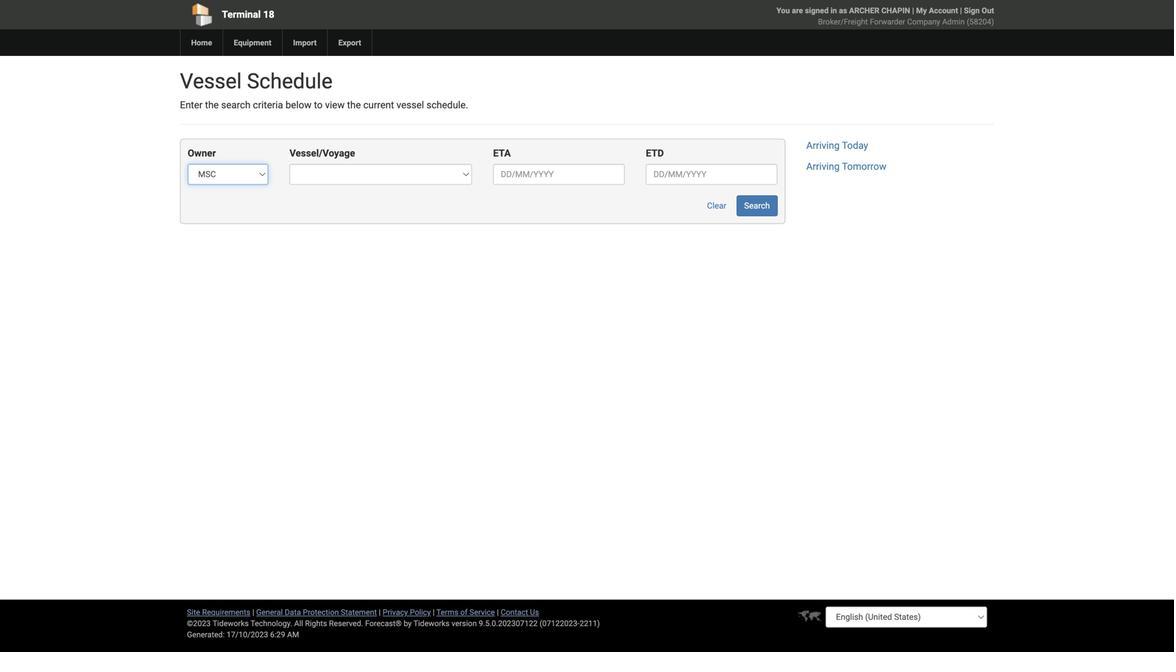 Task type: describe. For each thing, give the bounding box(es) containing it.
broker/freight
[[818, 17, 868, 26]]

(07122023-
[[540, 619, 580, 628]]

reserved.
[[329, 619, 363, 628]]

all
[[294, 619, 303, 628]]

terminal
[[222, 9, 261, 20]]

forwarder
[[870, 17, 905, 26]]

us
[[530, 608, 539, 617]]

equipment link
[[223, 29, 282, 56]]

ETD text field
[[646, 164, 778, 185]]

sign out link
[[964, 6, 994, 15]]

are
[[792, 6, 803, 15]]

| up 9.5.0.202307122
[[497, 608, 499, 617]]

18
[[263, 9, 274, 20]]

view
[[325, 99, 345, 111]]

| left my
[[912, 6, 914, 15]]

2 the from the left
[[347, 99, 361, 111]]

am
[[287, 630, 299, 639]]

tomorrow
[[842, 161, 887, 172]]

arriving today link
[[806, 140, 868, 151]]

ETA text field
[[493, 164, 625, 185]]

export
[[338, 38, 361, 47]]

you
[[777, 6, 790, 15]]

terminal 18
[[222, 9, 274, 20]]

enter
[[180, 99, 203, 111]]

privacy
[[383, 608, 408, 617]]

search
[[744, 201, 770, 211]]

site
[[187, 608, 200, 617]]

admin
[[942, 17, 965, 26]]

arriving tomorrow link
[[806, 161, 887, 172]]

terminal 18 link
[[180, 0, 507, 29]]

vessel
[[397, 99, 424, 111]]

my account link
[[916, 6, 958, 15]]

contact
[[501, 608, 528, 617]]

terms of service link
[[437, 608, 495, 617]]

vessel
[[180, 69, 242, 94]]

privacy policy link
[[383, 608, 431, 617]]

17/10/2023
[[227, 630, 268, 639]]

account
[[929, 6, 958, 15]]

1 the from the left
[[205, 99, 219, 111]]

generated:
[[187, 630, 225, 639]]

contact us link
[[501, 608, 539, 617]]

arriving today
[[806, 140, 868, 151]]

clear
[[707, 201, 727, 211]]

equipment
[[234, 38, 271, 47]]

(58204)
[[967, 17, 994, 26]]

| up forecast® on the bottom left of the page
[[379, 608, 381, 617]]

forecast®
[[365, 619, 402, 628]]

schedule
[[247, 69, 333, 94]]

| up tideworks in the bottom of the page
[[433, 608, 435, 617]]

signed
[[805, 6, 829, 15]]

site requirements link
[[187, 608, 250, 617]]

import
[[293, 38, 317, 47]]

2211)
[[580, 619, 600, 628]]

of
[[460, 608, 468, 617]]

vessel/voyage
[[290, 147, 355, 159]]

policy
[[410, 608, 431, 617]]

version
[[452, 619, 477, 628]]

home link
[[180, 29, 223, 56]]

terms
[[437, 608, 459, 617]]

sign
[[964, 6, 980, 15]]

criteria
[[253, 99, 283, 111]]

©2023 tideworks
[[187, 619, 249, 628]]

company
[[907, 17, 940, 26]]

site requirements | general data protection statement | privacy policy | terms of service | contact us ©2023 tideworks technology. all rights reserved. forecast® by tideworks version 9.5.0.202307122 (07122023-2211) generated: 17/10/2023 6:29 am
[[187, 608, 600, 639]]

vessel schedule enter the search criteria below to view the current vessel schedule.
[[180, 69, 468, 111]]

general
[[256, 608, 283, 617]]

etd
[[646, 147, 664, 159]]

eta
[[493, 147, 511, 159]]

| left general
[[252, 608, 254, 617]]



Task type: vqa. For each thing, say whether or not it's contained in the screenshot.
share, within the Recipients of Personal Data We do not sell, rent, share, or otherwise dispose of the personal data collected to third parties.  We may, however, disclose your personal data when required by law or in the good-faith belief that such disclosure is necessary to comply with law.
no



Task type: locate. For each thing, give the bounding box(es) containing it.
clear button
[[700, 195, 734, 216]]

home
[[191, 38, 212, 47]]

below
[[286, 99, 312, 111]]

as
[[839, 6, 847, 15]]

arriving down arriving today link
[[806, 161, 840, 172]]

chapin
[[882, 6, 910, 15]]

you are signed in as archer chapin | my account | sign out broker/freight forwarder company admin (58204)
[[777, 6, 994, 26]]

6:29
[[270, 630, 285, 639]]

0 vertical spatial arriving
[[806, 140, 840, 151]]

1 vertical spatial arriving
[[806, 161, 840, 172]]

arriving tomorrow
[[806, 161, 887, 172]]

search button
[[737, 195, 778, 216]]

rights
[[305, 619, 327, 628]]

requirements
[[202, 608, 250, 617]]

search
[[221, 99, 251, 111]]

the right 'view'
[[347, 99, 361, 111]]

service
[[470, 608, 495, 617]]

1 arriving from the top
[[806, 140, 840, 151]]

by
[[404, 619, 412, 628]]

the right the enter
[[205, 99, 219, 111]]

arriving up arriving tomorrow
[[806, 140, 840, 151]]

tideworks
[[414, 619, 450, 628]]

my
[[916, 6, 927, 15]]

0 horizontal spatial the
[[205, 99, 219, 111]]

9.5.0.202307122
[[479, 619, 538, 628]]

arriving for arriving tomorrow
[[806, 161, 840, 172]]

archer
[[849, 6, 880, 15]]

to
[[314, 99, 323, 111]]

data
[[285, 608, 301, 617]]

protection
[[303, 608, 339, 617]]

in
[[831, 6, 837, 15]]

technology.
[[251, 619, 292, 628]]

current
[[363, 99, 394, 111]]

the
[[205, 99, 219, 111], [347, 99, 361, 111]]

out
[[982, 6, 994, 15]]

import link
[[282, 29, 327, 56]]

1 horizontal spatial the
[[347, 99, 361, 111]]

general data protection statement link
[[256, 608, 377, 617]]

owner
[[188, 147, 216, 159]]

arriving
[[806, 140, 840, 151], [806, 161, 840, 172]]

2 arriving from the top
[[806, 161, 840, 172]]

statement
[[341, 608, 377, 617]]

| left the sign
[[960, 6, 962, 15]]

schedule.
[[427, 99, 468, 111]]

|
[[912, 6, 914, 15], [960, 6, 962, 15], [252, 608, 254, 617], [379, 608, 381, 617], [433, 608, 435, 617], [497, 608, 499, 617]]

arriving for arriving today
[[806, 140, 840, 151]]

today
[[842, 140, 868, 151]]

export link
[[327, 29, 372, 56]]



